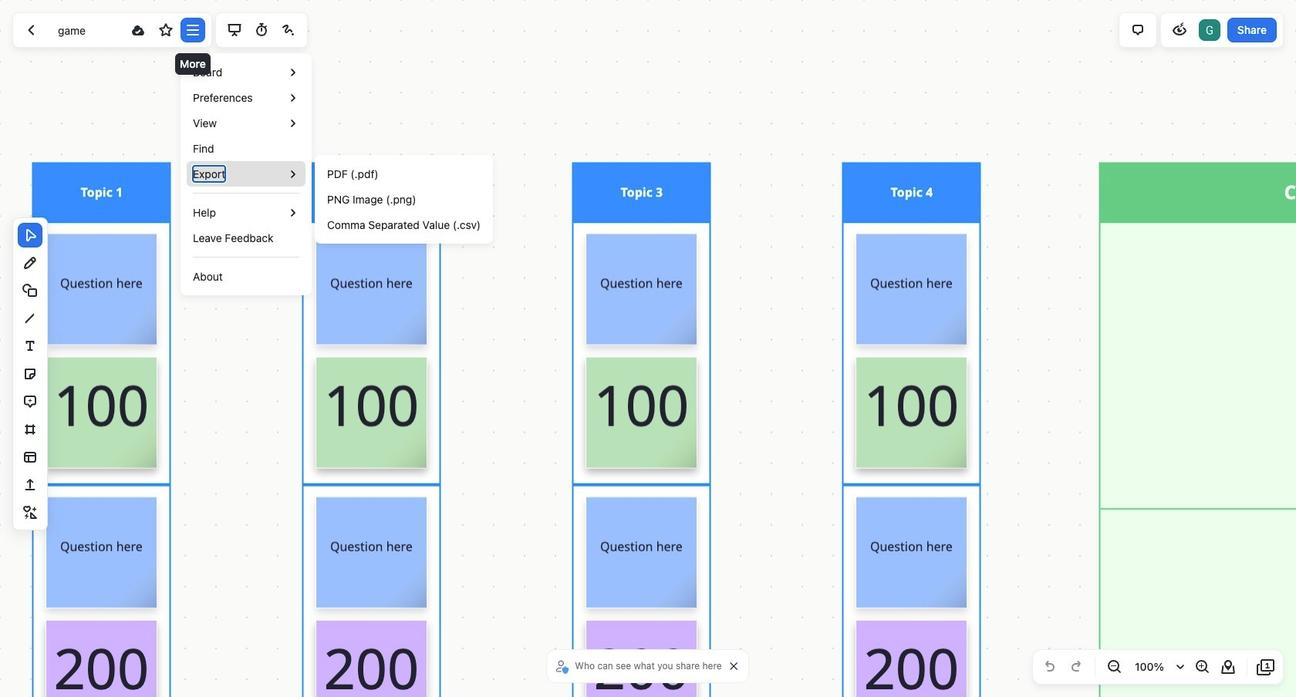 Task type: describe. For each thing, give the bounding box(es) containing it.
preferences, submenu menu item
[[193, 90, 253, 106]]

laser image
[[279, 21, 298, 39]]

comment panel image
[[1129, 21, 1148, 39]]

view, submenu menu item
[[193, 115, 217, 131]]

star this whiteboard image
[[156, 21, 175, 39]]

leave feedback, submenu menu item
[[193, 230, 274, 246]]

close image
[[731, 663, 738, 671]]

help, submenu menu item
[[193, 205, 216, 221]]

Document name text field
[[46, 18, 124, 42]]

more options image
[[183, 21, 202, 39]]

export, submenu menu item
[[193, 166, 225, 182]]



Task type: vqa. For each thing, say whether or not it's contained in the screenshot.
close image at the bottom
yes



Task type: locate. For each thing, give the bounding box(es) containing it.
tooltip
[[181, 53, 512, 296]]

zoom in image
[[1193, 658, 1212, 677]]

board, submenu menu item
[[193, 64, 222, 80]]

dashboard image
[[22, 21, 41, 39]]

presentation image
[[225, 21, 244, 39]]

mini map image
[[1219, 658, 1238, 677]]

menu item
[[187, 59, 306, 85], [187, 85, 306, 110], [187, 110, 306, 136], [187, 161, 306, 187], [327, 166, 379, 182], [327, 191, 451, 208], [187, 200, 306, 225], [327, 217, 481, 233]]

list item
[[1198, 18, 1223, 42]]

menu
[[187, 59, 512, 289], [321, 161, 487, 238]]

find menu item
[[193, 140, 214, 157]]

pages image
[[1257, 658, 1276, 677]]

about, submenu menu item
[[193, 269, 223, 285]]

timer image
[[252, 21, 271, 39]]

zoom out image
[[1105, 658, 1124, 677]]

list
[[1198, 18, 1223, 42]]



